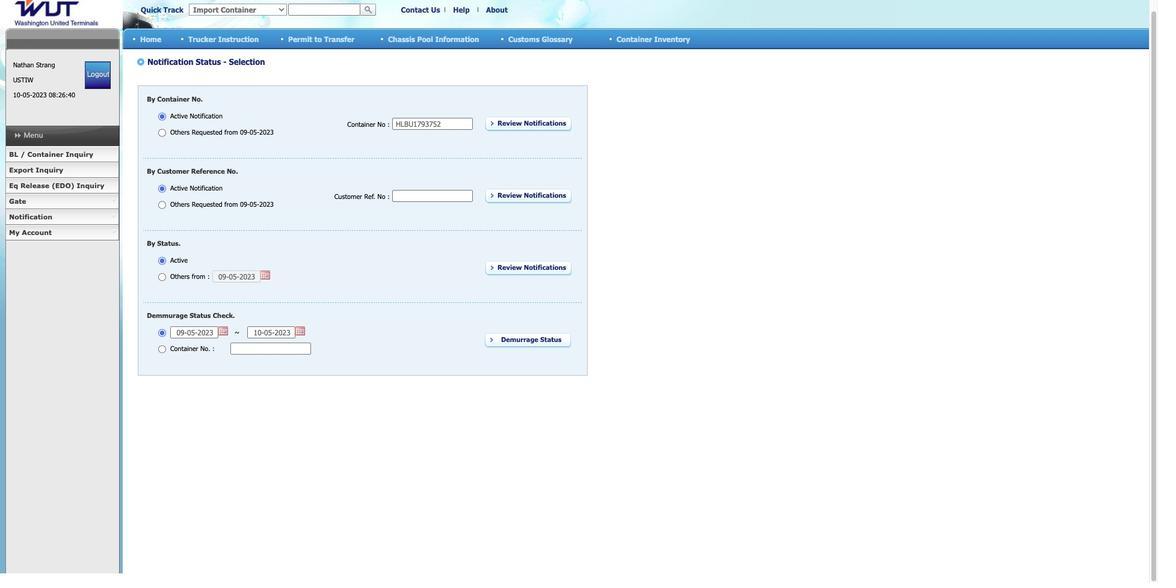 Task type: vqa. For each thing, say whether or not it's contained in the screenshot.
"Logon ID :"
no



Task type: describe. For each thing, give the bounding box(es) containing it.
account
[[22, 229, 52, 237]]

us
[[431, 5, 440, 14]]

about link
[[486, 5, 508, 14]]

ustiw
[[13, 76, 33, 84]]

glossary
[[542, 35, 573, 43]]

help link
[[453, 5, 470, 14]]

pool
[[417, 35, 433, 43]]

my account
[[9, 229, 52, 237]]

inquiry for container
[[66, 150, 93, 158]]

export inquiry link
[[5, 162, 119, 178]]

export inquiry
[[9, 166, 63, 174]]

release
[[20, 182, 49, 190]]

help
[[453, 5, 470, 14]]

transfer
[[324, 35, 355, 43]]

customs
[[509, 35, 540, 43]]

inventory
[[654, 35, 690, 43]]

notification link
[[5, 209, 119, 225]]

my account link
[[5, 225, 119, 241]]

1 vertical spatial inquiry
[[36, 166, 63, 174]]

gate link
[[5, 194, 119, 209]]

track
[[163, 5, 184, 14]]

login image
[[85, 61, 111, 89]]

to
[[315, 35, 322, 43]]

export
[[9, 166, 33, 174]]

chassis
[[388, 35, 415, 43]]

gate
[[9, 197, 26, 205]]

10-
[[13, 91, 23, 99]]

05-
[[23, 91, 32, 99]]

contact
[[401, 5, 429, 14]]

information
[[435, 35, 479, 43]]

container inventory
[[617, 35, 690, 43]]

my
[[9, 229, 20, 237]]



Task type: locate. For each thing, give the bounding box(es) containing it.
contact us link
[[401, 5, 440, 14]]

inquiry right (edo)
[[77, 182, 104, 190]]

2023
[[32, 91, 47, 99]]

permit to transfer
[[288, 35, 355, 43]]

eq release (edo) inquiry link
[[5, 178, 119, 194]]

container up "export inquiry"
[[27, 150, 64, 158]]

0 vertical spatial inquiry
[[66, 150, 93, 158]]

inquiry for (edo)
[[77, 182, 104, 190]]

nathan strang
[[13, 61, 55, 69]]

bl / container inquiry link
[[5, 147, 119, 162]]

08:26:40
[[49, 91, 75, 99]]

quick track
[[141, 5, 184, 14]]

notification
[[9, 213, 52, 221]]

eq
[[9, 182, 18, 190]]

trucker instruction
[[188, 35, 259, 43]]

instruction
[[218, 35, 259, 43]]

chassis pool information
[[388, 35, 479, 43]]

container inside "link"
[[27, 150, 64, 158]]

inquiry
[[66, 150, 93, 158], [36, 166, 63, 174], [77, 182, 104, 190]]

contact us
[[401, 5, 440, 14]]

2 vertical spatial inquiry
[[77, 182, 104, 190]]

/
[[21, 150, 25, 158]]

inquiry up export inquiry link
[[66, 150, 93, 158]]

0 horizontal spatial container
[[27, 150, 64, 158]]

10-05-2023 08:26:40
[[13, 91, 75, 99]]

None text field
[[288, 4, 360, 16]]

inquiry inside "link"
[[66, 150, 93, 158]]

about
[[486, 5, 508, 14]]

inquiry down bl / container inquiry
[[36, 166, 63, 174]]

0 vertical spatial container
[[617, 35, 652, 43]]

customs glossary
[[509, 35, 573, 43]]

permit
[[288, 35, 313, 43]]

eq release (edo) inquiry
[[9, 182, 104, 190]]

1 horizontal spatial container
[[617, 35, 652, 43]]

strang
[[36, 61, 55, 69]]

(edo)
[[52, 182, 75, 190]]

quick
[[141, 5, 161, 14]]

nathan
[[13, 61, 34, 69]]

container
[[617, 35, 652, 43], [27, 150, 64, 158]]

1 vertical spatial container
[[27, 150, 64, 158]]

home
[[140, 35, 161, 43]]

container left inventory
[[617, 35, 652, 43]]

bl
[[9, 150, 18, 158]]

bl / container inquiry
[[9, 150, 93, 158]]

trucker
[[188, 35, 216, 43]]



